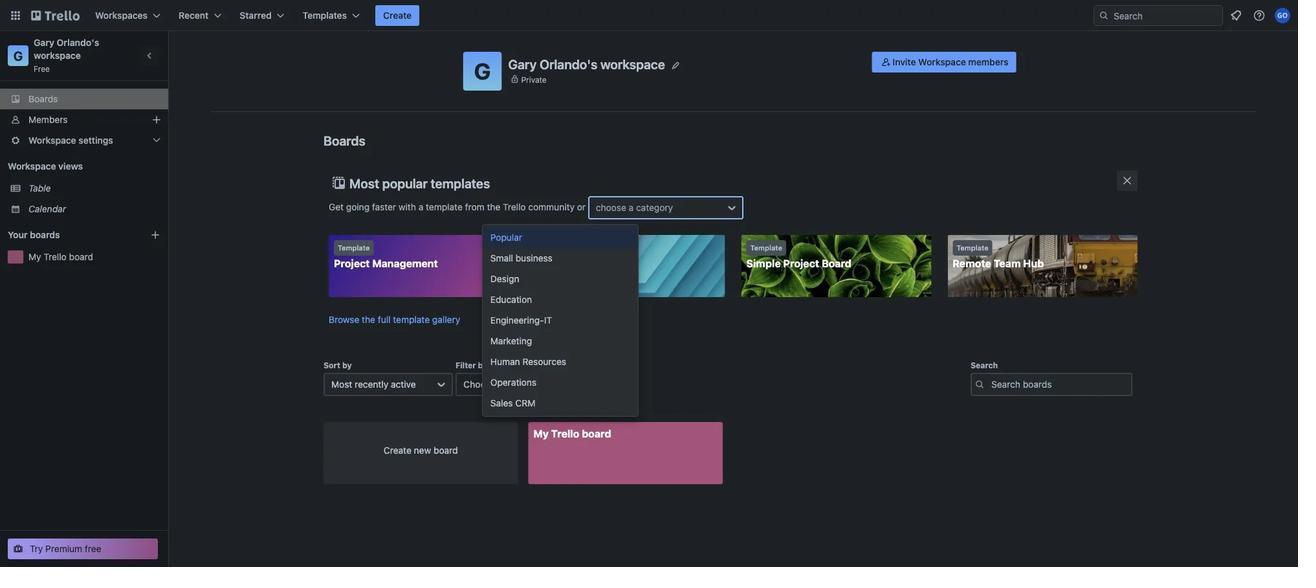 Task type: describe. For each thing, give the bounding box(es) containing it.
by for filter by
[[478, 361, 488, 370]]

gary orlando's workspace link
[[34, 37, 102, 61]]

create button
[[375, 5, 420, 26]]

small business
[[491, 253, 553, 263]]

calendar
[[28, 204, 66, 214]]

templates button
[[295, 5, 368, 26]]

Search text field
[[971, 373, 1133, 396]]

choose a collection
[[463, 379, 547, 390]]

human
[[491, 356, 520, 367]]

sales
[[491, 398, 513, 408]]

create new board
[[384, 445, 458, 456]]

invite workspace members button
[[872, 52, 1017, 72]]

remote
[[953, 257, 992, 270]]

engineering-
[[491, 315, 544, 326]]

small
[[491, 253, 513, 263]]

private
[[521, 75, 547, 84]]

sales crm
[[491, 398, 536, 408]]

workspace for settings
[[28, 135, 76, 146]]

community
[[528, 201, 575, 212]]

browse the full template gallery
[[329, 314, 460, 325]]

0 notifications image
[[1229, 8, 1244, 23]]

2 horizontal spatial trello
[[551, 428, 580, 440]]

most popular templates
[[350, 175, 490, 191]]

get going faster with a template from the trello community or
[[329, 201, 588, 212]]

0 vertical spatial my trello board link
[[28, 251, 161, 263]]

starred
[[240, 10, 272, 21]]

1 horizontal spatial my
[[534, 428, 549, 440]]

workspaces
[[95, 10, 148, 21]]

invite workspace members
[[893, 57, 1009, 67]]

members link
[[0, 109, 168, 130]]

gary orlando's workspace free
[[34, 37, 102, 73]]

workspace for gary orlando's workspace
[[601, 56, 665, 72]]

your boards with 1 items element
[[8, 227, 131, 243]]

recent button
[[171, 5, 229, 26]]

gallery
[[432, 314, 460, 325]]

most recently active
[[331, 379, 416, 390]]

0 horizontal spatial my trello board
[[28, 251, 93, 262]]

workspace settings button
[[0, 130, 168, 151]]

management
[[372, 257, 438, 270]]

1 vertical spatial trello
[[44, 251, 67, 262]]

try premium free
[[30, 543, 101, 554]]

free
[[34, 64, 50, 73]]

1 horizontal spatial my trello board link
[[529, 422, 723, 484]]

browse
[[329, 314, 360, 325]]

workspaces button
[[87, 5, 168, 26]]

template simple project board
[[747, 244, 852, 270]]

workspace navigation collapse icon image
[[141, 47, 159, 65]]

recent
[[179, 10, 209, 21]]

search
[[971, 361, 998, 370]]

choose a collection button
[[456, 373, 585, 396]]

filter by
[[456, 361, 488, 370]]

choose
[[596, 202, 626, 213]]

marketing
[[491, 336, 532, 346]]

sort
[[324, 361, 340, 370]]

open information menu image
[[1253, 9, 1266, 22]]

0 horizontal spatial my
[[28, 251, 41, 262]]

collection
[[506, 379, 547, 390]]

popular
[[491, 232, 522, 243]]

template remote team hub
[[953, 244, 1044, 270]]

members
[[969, 57, 1009, 67]]

0 vertical spatial trello
[[503, 201, 526, 212]]

template for remote
[[957, 244, 989, 252]]

get
[[329, 201, 344, 212]]

most for most popular templates
[[350, 175, 379, 191]]

0 horizontal spatial a
[[419, 201, 424, 212]]

try
[[30, 543, 43, 554]]

boards link
[[0, 89, 168, 109]]

gary for gary orlando's workspace
[[508, 56, 537, 72]]

faster
[[372, 201, 396, 212]]

invite
[[893, 57, 916, 67]]

by for sort by
[[342, 361, 352, 370]]

1 vertical spatial the
[[362, 314, 375, 325]]

starred button
[[232, 5, 292, 26]]

it
[[544, 315, 552, 326]]

search image
[[1099, 10, 1109, 21]]

workspace for views
[[8, 161, 56, 172]]

primary element
[[0, 0, 1298, 31]]

education
[[491, 294, 532, 305]]

a for choose a category
[[629, 202, 634, 213]]

engineering-it
[[491, 315, 552, 326]]

browse the full template gallery link
[[329, 314, 460, 325]]

crm
[[515, 398, 536, 408]]

choose a category
[[596, 202, 673, 213]]

filter
[[456, 361, 476, 370]]

gary orlando's workspace
[[508, 56, 665, 72]]

switch to… image
[[9, 9, 22, 22]]

human resources
[[491, 356, 566, 367]]

category
[[636, 202, 673, 213]]

g for the g button
[[474, 58, 491, 84]]

project inside the template project management
[[334, 257, 370, 270]]

team
[[994, 257, 1021, 270]]



Task type: vqa. For each thing, say whether or not it's contained in the screenshot.
PM
no



Task type: locate. For each thing, give the bounding box(es) containing it.
workspace inside popup button
[[28, 135, 76, 146]]

1 horizontal spatial g
[[474, 58, 491, 84]]

0 vertical spatial create
[[383, 10, 412, 21]]

or
[[577, 201, 586, 212]]

0 vertical spatial my
[[28, 251, 41, 262]]

settings
[[79, 135, 113, 146]]

0 vertical spatial board
[[69, 251, 93, 262]]

0 horizontal spatial trello
[[44, 251, 67, 262]]

template for project
[[338, 244, 370, 252]]

template up simple
[[751, 244, 782, 252]]

my trello board down your boards with 1 items element
[[28, 251, 93, 262]]

workspace down the "primary" element in the top of the page
[[601, 56, 665, 72]]

choose
[[463, 379, 496, 390]]

0 horizontal spatial workspace
[[34, 50, 81, 61]]

template inside the template project management
[[338, 244, 370, 252]]

calendar link
[[28, 203, 161, 216]]

workspace views
[[8, 161, 83, 172]]

orlando's down back to home image
[[57, 37, 99, 48]]

by
[[342, 361, 352, 370], [478, 361, 488, 370]]

1 horizontal spatial trello
[[503, 201, 526, 212]]

orlando's inside the gary orlando's workspace free
[[57, 37, 99, 48]]

0 horizontal spatial project
[[334, 257, 370, 270]]

create for create new board
[[384, 445, 412, 456]]

0 vertical spatial the
[[487, 201, 501, 212]]

create for create
[[383, 10, 412, 21]]

g
[[13, 48, 23, 63], [474, 58, 491, 84]]

1 vertical spatial board
[[582, 428, 611, 440]]

my down your boards
[[28, 251, 41, 262]]

0 vertical spatial orlando's
[[57, 37, 99, 48]]

template project management
[[334, 244, 438, 270]]

template
[[338, 244, 370, 252], [544, 244, 576, 252], [751, 244, 782, 252], [957, 244, 989, 252], [581, 257, 627, 270]]

hub
[[1024, 257, 1044, 270]]

popular
[[382, 175, 428, 191]]

workspace down members
[[28, 135, 76, 146]]

my trello board link
[[28, 251, 161, 263], [529, 422, 723, 484]]

my down crm
[[534, 428, 549, 440]]

new
[[414, 445, 431, 456]]

gary up free
[[34, 37, 54, 48]]

0 vertical spatial workspace
[[919, 57, 966, 67]]

a for choose a collection
[[498, 379, 503, 390]]

2 by from the left
[[478, 361, 488, 370]]

1 horizontal spatial orlando's
[[540, 56, 598, 72]]

0 vertical spatial most
[[350, 175, 379, 191]]

1 horizontal spatial boards
[[324, 133, 366, 148]]

views
[[58, 161, 83, 172]]

g link
[[8, 45, 28, 66]]

2 vertical spatial board
[[434, 445, 458, 456]]

full
[[378, 314, 391, 325]]

project left board on the top of page
[[784, 257, 819, 270]]

1 horizontal spatial workspace
[[601, 56, 665, 72]]

workspace inside button
[[919, 57, 966, 67]]

kanban
[[540, 257, 578, 270]]

my trello board down crm
[[534, 428, 611, 440]]

the right from
[[487, 201, 501, 212]]

1 by from the left
[[342, 361, 352, 370]]

gary for gary orlando's workspace free
[[34, 37, 54, 48]]

template right kanban
[[581, 257, 627, 270]]

template kanban template
[[540, 244, 627, 270]]

resources
[[523, 356, 566, 367]]

1 vertical spatial my
[[534, 428, 549, 440]]

template inside template simple project board
[[751, 244, 782, 252]]

2 project from the left
[[784, 257, 819, 270]]

workspace inside the gary orlando's workspace free
[[34, 50, 81, 61]]

0 horizontal spatial board
[[69, 251, 93, 262]]

g inside button
[[474, 58, 491, 84]]

by right sort
[[342, 361, 352, 370]]

gary up "private"
[[508, 56, 537, 72]]

orlando's for gary orlando's workspace free
[[57, 37, 99, 48]]

workspace up free
[[34, 50, 81, 61]]

1 horizontal spatial the
[[487, 201, 501, 212]]

simple
[[747, 257, 781, 270]]

project left management
[[334, 257, 370, 270]]

1 horizontal spatial board
[[434, 445, 458, 456]]

template inside template remote team hub
[[957, 244, 989, 252]]

workspace for gary orlando's workspace free
[[34, 50, 81, 61]]

template up remote
[[957, 244, 989, 252]]

by right filter
[[478, 361, 488, 370]]

gary orlando (garyorlando) image
[[1275, 8, 1291, 23]]

from
[[465, 201, 485, 212]]

operations
[[491, 377, 537, 388]]

the left full
[[362, 314, 375, 325]]

workspace
[[34, 50, 81, 61], [601, 56, 665, 72]]

workspace settings
[[28, 135, 113, 146]]

premium
[[45, 543, 82, 554]]

1 horizontal spatial gary
[[508, 56, 537, 72]]

a inside button
[[498, 379, 503, 390]]

template right full
[[393, 314, 430, 325]]

most up going
[[350, 175, 379, 191]]

gary inside the gary orlando's workspace free
[[34, 37, 54, 48]]

2 create from the top
[[384, 445, 412, 456]]

template up kanban
[[544, 244, 576, 252]]

back to home image
[[31, 5, 80, 26]]

0 horizontal spatial the
[[362, 314, 375, 325]]

create
[[383, 10, 412, 21], [384, 445, 412, 456]]

0 horizontal spatial my trello board link
[[28, 251, 161, 263]]

with
[[399, 201, 416, 212]]

trello
[[503, 201, 526, 212], [44, 251, 67, 262], [551, 428, 580, 440]]

members
[[28, 114, 68, 125]]

1 project from the left
[[334, 257, 370, 270]]

most for most recently active
[[331, 379, 352, 390]]

template down "templates"
[[426, 201, 463, 212]]

0 vertical spatial boards
[[28, 94, 58, 104]]

g down "switch to…" icon
[[13, 48, 23, 63]]

most
[[350, 175, 379, 191], [331, 379, 352, 390]]

sm image
[[880, 56, 893, 69]]

Search field
[[1109, 6, 1223, 25]]

0 vertical spatial template
[[426, 201, 463, 212]]

design
[[491, 273, 519, 284]]

template down going
[[338, 244, 370, 252]]

your
[[8, 229, 28, 240]]

a right choose
[[629, 202, 634, 213]]

boards inside 'link'
[[28, 94, 58, 104]]

table
[[28, 183, 51, 194]]

a up the sales
[[498, 379, 503, 390]]

template
[[426, 201, 463, 212], [393, 314, 430, 325]]

1 vertical spatial gary
[[508, 56, 537, 72]]

1 horizontal spatial a
[[498, 379, 503, 390]]

the
[[487, 201, 501, 212], [362, 314, 375, 325]]

my trello board
[[28, 251, 93, 262], [534, 428, 611, 440]]

boards
[[30, 229, 60, 240]]

g for g link
[[13, 48, 23, 63]]

templates
[[303, 10, 347, 21]]

1 vertical spatial most
[[331, 379, 352, 390]]

a right with
[[419, 201, 424, 212]]

workspace right invite
[[919, 57, 966, 67]]

orlando's up "private"
[[540, 56, 598, 72]]

add board image
[[150, 230, 161, 240]]

1 horizontal spatial by
[[478, 361, 488, 370]]

0 horizontal spatial by
[[342, 361, 352, 370]]

boards
[[28, 94, 58, 104], [324, 133, 366, 148]]

0 horizontal spatial gary
[[34, 37, 54, 48]]

1 vertical spatial workspace
[[28, 135, 76, 146]]

1 vertical spatial create
[[384, 445, 412, 456]]

table link
[[28, 182, 161, 195]]

1 vertical spatial template
[[393, 314, 430, 325]]

template for simple
[[751, 244, 782, 252]]

recently
[[355, 379, 389, 390]]

1 vertical spatial my trello board
[[534, 428, 611, 440]]

1 vertical spatial orlando's
[[540, 56, 598, 72]]

0 horizontal spatial g
[[13, 48, 23, 63]]

1 vertical spatial my trello board link
[[529, 422, 723, 484]]

free
[[85, 543, 101, 554]]

workspace
[[919, 57, 966, 67], [28, 135, 76, 146], [8, 161, 56, 172]]

orlando's
[[57, 37, 99, 48], [540, 56, 598, 72]]

business
[[516, 253, 553, 263]]

2 vertical spatial workspace
[[8, 161, 56, 172]]

2 horizontal spatial a
[[629, 202, 634, 213]]

0 horizontal spatial boards
[[28, 94, 58, 104]]

most down sort by
[[331, 379, 352, 390]]

2 vertical spatial trello
[[551, 428, 580, 440]]

project inside template simple project board
[[784, 257, 819, 270]]

g button
[[463, 52, 502, 91]]

1 create from the top
[[383, 10, 412, 21]]

sort by
[[324, 361, 352, 370]]

1 vertical spatial boards
[[324, 133, 366, 148]]

0 horizontal spatial orlando's
[[57, 37, 99, 48]]

your boards
[[8, 229, 60, 240]]

orlando's for gary orlando's workspace
[[540, 56, 598, 72]]

create inside button
[[383, 10, 412, 21]]

template for kanban
[[544, 244, 576, 252]]

2 horizontal spatial board
[[582, 428, 611, 440]]

templates
[[431, 175, 490, 191]]

board
[[822, 257, 852, 270]]

g left "private"
[[474, 58, 491, 84]]

a
[[419, 201, 424, 212], [629, 202, 634, 213], [498, 379, 503, 390]]

try premium free button
[[8, 539, 158, 559]]

active
[[391, 379, 416, 390]]

0 vertical spatial my trello board
[[28, 251, 93, 262]]

workspace up table
[[8, 161, 56, 172]]

0 vertical spatial gary
[[34, 37, 54, 48]]

1 horizontal spatial my trello board
[[534, 428, 611, 440]]

going
[[346, 201, 370, 212]]

1 horizontal spatial project
[[784, 257, 819, 270]]



